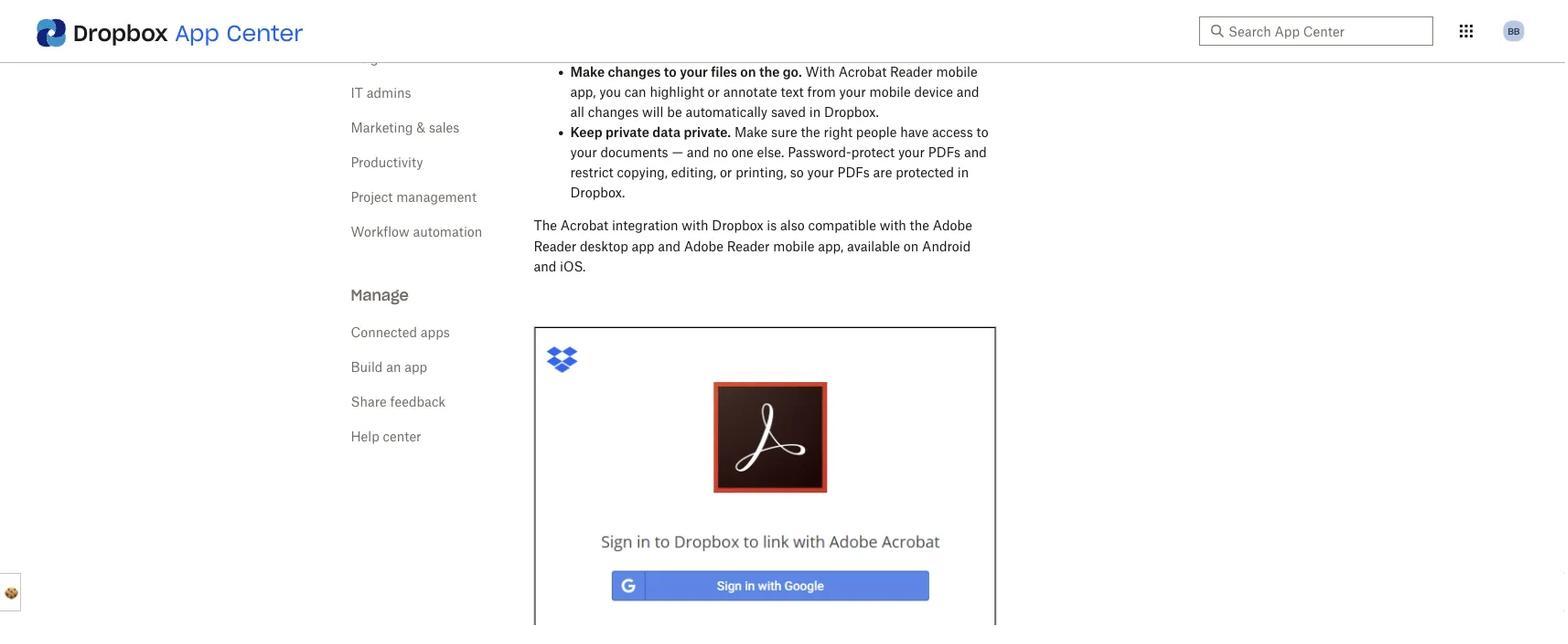 Task type: describe. For each thing, give the bounding box(es) containing it.
acrobat for your
[[839, 64, 887, 80]]

management
[[396, 189, 477, 205]]

be
[[667, 104, 682, 120]]

&
[[417, 119, 426, 135]]

desktop
[[580, 238, 628, 254]]

changes inside with acrobat reader mobile app, you can highlight or annotate text from your mobile device and all changes will be automatically saved in dropbox.
[[588, 104, 639, 120]]

1 vertical spatial pdfs
[[838, 165, 870, 180]]

from inside with acrobat reader mobile app, you can highlight or annotate text from your mobile device and all changes will be automatically saved in dropbox.
[[808, 84, 836, 100]]

keep private data private.
[[571, 125, 731, 140]]

automatically
[[686, 104, 768, 120]]

in inside 'share folders from dropbox with variable permissions throughout the collaborative review process so your team has the right level of access to modify documents in acrobat.'
[[874, 44, 885, 60]]

acrobat for desktop
[[561, 218, 609, 233]]

connected apps
[[351, 324, 450, 340]]

process
[[866, 24, 913, 39]]

marketing
[[351, 119, 413, 135]]

the
[[534, 218, 557, 233]]

annotate
[[724, 84, 778, 100]]

text
[[781, 84, 804, 100]]

apps
[[421, 324, 450, 340]]

admins
[[367, 85, 412, 100]]

ios.
[[560, 259, 586, 274]]

productivity link
[[351, 154, 423, 170]]

one
[[732, 145, 754, 160]]

1 horizontal spatial reader
[[727, 238, 770, 254]]

marketing & sales link
[[351, 119, 460, 135]]

else.
[[757, 145, 785, 160]]

marketing & sales
[[351, 119, 460, 135]]

of
[[682, 44, 694, 60]]

will
[[643, 104, 664, 120]]

share for feedback
[[351, 394, 387, 410]]

project management link
[[351, 189, 477, 205]]

go.
[[783, 64, 802, 80]]

collaborative
[[742, 24, 819, 39]]

or inside with acrobat reader mobile app, you can highlight or annotate text from your mobile device and all changes will be automatically saved in dropbox.
[[708, 84, 720, 100]]

to inside 'share folders from dropbox with variable permissions throughout the collaborative review process so your team has the right level of access to modify documents in acrobat.'
[[742, 44, 754, 60]]

your inside with acrobat reader mobile app, you can highlight or annotate text from your mobile device and all changes will be automatically saved in dropbox.
[[840, 84, 866, 100]]

the inside make sure the right people have access to your documents — and no one else. password-protect your pdfs and restrict copying, editing, or printing, so your pdfs are protected in dropbox.
[[801, 125, 821, 140]]

dropbox. inside make sure the right people have access to your documents — and no one else. password-protect your pdfs and restrict copying, editing, or printing, so your pdfs are protected in dropbox.
[[571, 185, 625, 201]]

all
[[571, 104, 585, 120]]

copying,
[[617, 165, 668, 180]]

also
[[781, 218, 805, 233]]

integration
[[612, 218, 679, 233]]

you
[[600, 84, 621, 100]]

center
[[383, 429, 422, 444]]

0 horizontal spatial app
[[405, 359, 428, 375]]

right inside make sure the right people have access to your documents — and no one else. password-protect your pdfs and restrict copying, editing, or printing, so your pdfs are protected in dropbox.
[[824, 125, 853, 140]]

make for changes
[[571, 64, 605, 80]]

it admins link
[[351, 85, 412, 100]]

0 vertical spatial on
[[741, 64, 756, 80]]

productivity
[[351, 154, 423, 170]]

android
[[923, 238, 971, 254]]

app, inside the acrobat integration with dropbox is also compatible with the adobe reader desktop app and adobe reader mobile app, available on android and ios.
[[818, 238, 844, 254]]

project management
[[351, 189, 477, 205]]

your down the of
[[680, 64, 708, 80]]

acrobat.
[[889, 44, 941, 60]]

make sure the right people have access to your documents — and no one else. password-protect your pdfs and restrict copying, editing, or printing, so your pdfs are protected in dropbox.
[[571, 125, 989, 201]]

bb
[[1509, 25, 1521, 37]]

help center
[[351, 429, 422, 444]]

private
[[606, 125, 650, 140]]

esignature
[[351, 50, 418, 65]]

center
[[226, 19, 303, 47]]

2 horizontal spatial mobile
[[937, 64, 978, 80]]

team
[[964, 24, 994, 39]]

can
[[625, 84, 647, 100]]

so inside make sure the right people have access to your documents — and no one else. password-protect your pdfs and restrict copying, editing, or printing, so your pdfs are protected in dropbox.
[[790, 165, 804, 180]]

on inside the acrobat integration with dropbox is also compatible with the adobe reader desktop app and adobe reader mobile app, available on android and ios.
[[904, 238, 919, 254]]

dropbox inside the acrobat integration with dropbox is also compatible with the adobe reader desktop app and adobe reader mobile app, available on android and ios.
[[712, 218, 764, 233]]

manage
[[351, 286, 409, 305]]

sales
[[429, 119, 460, 135]]

feedback
[[390, 394, 446, 410]]

access inside make sure the right people have access to your documents — and no one else. password-protect your pdfs and restrict copying, editing, or printing, so your pdfs are protected in dropbox.
[[933, 125, 973, 140]]

saved
[[771, 104, 806, 120]]

with
[[806, 64, 836, 80]]

protect
[[852, 145, 895, 160]]

automation
[[413, 224, 483, 239]]

printing,
[[736, 165, 787, 180]]

build
[[351, 359, 383, 375]]

share feedback
[[351, 394, 446, 410]]

restrict
[[571, 165, 614, 180]]

or inside make sure the right people have access to your documents — and no one else. password-protect your pdfs and restrict copying, editing, or printing, so your pdfs are protected in dropbox.
[[720, 165, 733, 180]]

dropbox app center
[[73, 19, 303, 47]]

compatible
[[809, 218, 877, 233]]

password-
[[788, 145, 852, 160]]

dropbox inside 'share folders from dropbox with variable permissions throughout the collaborative review process so your team has the right level of access to modify documents in acrobat.'
[[853, 4, 904, 19]]

to inside make sure the right people have access to your documents — and no one else. password-protect your pdfs and restrict copying, editing, or printing, so your pdfs are protected in dropbox.
[[977, 125, 989, 140]]

1 horizontal spatial with
[[880, 218, 907, 233]]

1 vertical spatial to
[[664, 64, 677, 80]]

build an app link
[[351, 359, 428, 375]]

review
[[823, 24, 862, 39]]



Task type: vqa. For each thing, say whether or not it's contained in the screenshot.
export
no



Task type: locate. For each thing, give the bounding box(es) containing it.
esignature link
[[351, 50, 418, 65]]

0 horizontal spatial dropbox.
[[571, 185, 625, 201]]

1 vertical spatial documents
[[601, 145, 669, 160]]

mobile up 'device'
[[937, 64, 978, 80]]

1 vertical spatial changes
[[588, 104, 639, 120]]

so inside 'share folders from dropbox with variable permissions throughout the collaborative review process so your team has the right level of access to modify documents in acrobat.'
[[916, 24, 930, 39]]

protected
[[896, 165, 955, 180]]

app
[[632, 238, 655, 254], [405, 359, 428, 375]]

pdfs down protect
[[838, 165, 870, 180]]

in right saved
[[810, 104, 821, 120]]

0 vertical spatial app,
[[571, 84, 596, 100]]

an
[[386, 359, 401, 375]]

mobile
[[937, 64, 978, 80], [870, 84, 911, 100], [774, 238, 815, 254]]

make down the has
[[571, 64, 605, 80]]

right
[[618, 44, 647, 60], [824, 125, 853, 140]]

documents down review at the right of the page
[[803, 44, 870, 60]]

adobe
[[933, 218, 973, 233], [684, 238, 724, 254]]

has
[[571, 44, 592, 60]]

or down no
[[720, 165, 733, 180]]

1 vertical spatial app,
[[818, 238, 844, 254]]

app, down compatible
[[818, 238, 844, 254]]

1 vertical spatial or
[[720, 165, 733, 180]]

app down integration in the left of the page
[[632, 238, 655, 254]]

documents inside make sure the right people have access to your documents — and no one else. password-protect your pdfs and restrict copying, editing, or printing, so your pdfs are protected in dropbox.
[[601, 145, 669, 160]]

1 vertical spatial on
[[904, 238, 919, 254]]

dropbox. inside with acrobat reader mobile app, you can highlight or annotate text from your mobile device and all changes will be automatically saved in dropbox.
[[825, 104, 879, 120]]

or
[[708, 84, 720, 100], [720, 165, 733, 180]]

1 vertical spatial make
[[735, 125, 768, 140]]

editing,
[[671, 165, 717, 180]]

app inside the acrobat integration with dropbox is also compatible with the adobe reader desktop app and adobe reader mobile app, available on android and ios.
[[632, 238, 655, 254]]

connected apps link
[[351, 324, 450, 340]]

so up acrobat.
[[916, 24, 930, 39]]

data
[[653, 125, 681, 140]]

1 horizontal spatial so
[[916, 24, 930, 39]]

build an app
[[351, 359, 428, 375]]

the acrobat integration with dropbox is also compatible with the adobe reader desktop app and adobe reader mobile app, available on android and ios.
[[534, 218, 973, 274]]

the up 'android'
[[910, 218, 930, 233]]

in inside with acrobat reader mobile app, you can highlight or annotate text from your mobile device and all changes will be automatically saved in dropbox.
[[810, 104, 821, 120]]

files
[[711, 64, 738, 80]]

1 vertical spatial dropbox.
[[571, 185, 625, 201]]

from up review at the right of the page
[[821, 4, 849, 19]]

bb button
[[1500, 16, 1529, 46]]

access up files
[[697, 44, 738, 60]]

pdfs
[[929, 145, 961, 160], [838, 165, 870, 180]]

0 horizontal spatial with
[[682, 218, 709, 233]]

0 horizontal spatial on
[[741, 64, 756, 80]]

2 vertical spatial to
[[977, 125, 989, 140]]

0 vertical spatial pdfs
[[929, 145, 961, 160]]

0 horizontal spatial access
[[697, 44, 738, 60]]

from inside 'share folders from dropbox with variable permissions throughout the collaborative review process so your team has the right level of access to modify documents in acrobat.'
[[821, 4, 849, 19]]

folders
[[776, 4, 817, 19]]

in right protected
[[958, 165, 969, 180]]

2 vertical spatial mobile
[[774, 238, 815, 254]]

1 vertical spatial app
[[405, 359, 428, 375]]

0 horizontal spatial mobile
[[774, 238, 815, 254]]

2 vertical spatial in
[[958, 165, 969, 180]]

project
[[351, 189, 393, 205]]

so down password- at top right
[[790, 165, 804, 180]]

modify
[[757, 44, 799, 60]]

the up password- at top right
[[801, 125, 821, 140]]

workflow
[[351, 224, 410, 239]]

make inside make sure the right people have access to your documents — and no one else. password-protect your pdfs and restrict copying, editing, or printing, so your pdfs are protected in dropbox.
[[735, 125, 768, 140]]

1 vertical spatial access
[[933, 125, 973, 140]]

your
[[933, 24, 960, 39], [680, 64, 708, 80], [840, 84, 866, 100], [571, 145, 597, 160], [899, 145, 925, 160], [808, 165, 834, 180]]

1 horizontal spatial app
[[632, 238, 655, 254]]

your down keep
[[571, 145, 597, 160]]

0 vertical spatial from
[[821, 4, 849, 19]]

dropbox. up people at top
[[825, 104, 879, 120]]

app
[[175, 19, 219, 47]]

mobile down also
[[774, 238, 815, 254]]

access right have
[[933, 125, 973, 140]]

your down variable
[[933, 24, 960, 39]]

from
[[821, 4, 849, 19], [808, 84, 836, 100]]

0 vertical spatial mobile
[[937, 64, 978, 80]]

1 horizontal spatial adobe
[[933, 218, 973, 233]]

on left 'android'
[[904, 238, 919, 254]]

it
[[351, 85, 363, 100]]

and
[[957, 84, 980, 100], [687, 145, 710, 160], [965, 145, 987, 160], [658, 238, 681, 254], [534, 259, 557, 274]]

0 vertical spatial acrobat
[[839, 64, 887, 80]]

reader down acrobat.
[[891, 64, 933, 80]]

1 vertical spatial adobe
[[684, 238, 724, 254]]

—
[[672, 145, 684, 160]]

1 vertical spatial from
[[808, 84, 836, 100]]

to
[[742, 44, 754, 60], [664, 64, 677, 80], [977, 125, 989, 140]]

0 horizontal spatial acrobat
[[561, 218, 609, 233]]

0 vertical spatial access
[[697, 44, 738, 60]]

acrobat inside the acrobat integration with dropbox is also compatible with the adobe reader desktop app and adobe reader mobile app, available on android and ios.
[[561, 218, 609, 233]]

right left level
[[618, 44, 647, 60]]

mobile inside the acrobat integration with dropbox is also compatible with the adobe reader desktop app and adobe reader mobile app, available on android and ios.
[[774, 238, 815, 254]]

0 horizontal spatial make
[[571, 64, 605, 80]]

1 horizontal spatial make
[[735, 125, 768, 140]]

acrobat right with
[[839, 64, 887, 80]]

0 vertical spatial in
[[874, 44, 885, 60]]

to left the modify
[[742, 44, 754, 60]]

dropbox up process
[[853, 4, 904, 19]]

2 horizontal spatial dropbox
[[853, 4, 904, 19]]

1 horizontal spatial dropbox.
[[825, 104, 879, 120]]

with
[[908, 4, 934, 19], [682, 218, 709, 233], [880, 218, 907, 233]]

1 horizontal spatial pdfs
[[929, 145, 961, 160]]

2 horizontal spatial to
[[977, 125, 989, 140]]

permissions
[[571, 24, 644, 39]]

workflow automation link
[[351, 224, 483, 239]]

documents inside 'share folders from dropbox with variable permissions throughout the collaborative review process so your team has the right level of access to modify documents in acrobat.'
[[803, 44, 870, 60]]

with up process
[[908, 4, 934, 19]]

the inside the acrobat integration with dropbox is also compatible with the adobe reader desktop app and adobe reader mobile app, available on android and ios.
[[910, 218, 930, 233]]

2 horizontal spatial reader
[[891, 64, 933, 80]]

1 vertical spatial acrobat
[[561, 218, 609, 233]]

0 vertical spatial dropbox.
[[825, 104, 879, 120]]

share for folders
[[736, 4, 772, 19]]

0 horizontal spatial in
[[810, 104, 821, 120]]

throughout
[[648, 24, 715, 39]]

acrobat inside with acrobat reader mobile app, you can highlight or annotate text from your mobile device and all changes will be automatically saved in dropbox.
[[839, 64, 887, 80]]

share feedback link
[[351, 394, 446, 410]]

your down have
[[899, 145, 925, 160]]

1 vertical spatial in
[[810, 104, 821, 120]]

1 vertical spatial mobile
[[870, 84, 911, 100]]

0 horizontal spatial dropbox
[[73, 19, 168, 47]]

1 horizontal spatial access
[[933, 125, 973, 140]]

0 vertical spatial app
[[632, 238, 655, 254]]

to right have
[[977, 125, 989, 140]]

so
[[916, 24, 930, 39], [790, 165, 804, 180]]

with inside 'share folders from dropbox with variable permissions throughout the collaborative review process so your team has the right level of access to modify documents in acrobat.'
[[908, 4, 934, 19]]

with right integration in the left of the page
[[682, 218, 709, 233]]

1 horizontal spatial acrobat
[[839, 64, 887, 80]]

1 horizontal spatial on
[[904, 238, 919, 254]]

1 horizontal spatial right
[[824, 125, 853, 140]]

0 horizontal spatial pdfs
[[838, 165, 870, 180]]

0 vertical spatial changes
[[608, 64, 661, 80]]

make for sure
[[735, 125, 768, 140]]

share folders from dropbox with variable permissions throughout the collaborative review process so your team has the right level of access to modify documents in acrobat.
[[571, 4, 994, 60]]

0 vertical spatial to
[[742, 44, 754, 60]]

in down process
[[874, 44, 885, 60]]

0 horizontal spatial app,
[[571, 84, 596, 100]]

the down the modify
[[760, 64, 780, 80]]

1 horizontal spatial to
[[742, 44, 754, 60]]

and inside with acrobat reader mobile app, you can highlight or annotate text from your mobile device and all changes will be automatically saved in dropbox.
[[957, 84, 980, 100]]

are
[[874, 165, 893, 180]]

reader down is
[[727, 238, 770, 254]]

mobile up people at top
[[870, 84, 911, 100]]

level
[[651, 44, 678, 60]]

0 vertical spatial or
[[708, 84, 720, 100]]

available
[[847, 238, 901, 254]]

0 horizontal spatial adobe
[[684, 238, 724, 254]]

share up collaborative
[[736, 4, 772, 19]]

1 horizontal spatial documents
[[803, 44, 870, 60]]

from down with
[[808, 84, 836, 100]]

dropbox left is
[[712, 218, 764, 233]]

app, up all
[[571, 84, 596, 100]]

0 vertical spatial make
[[571, 64, 605, 80]]

documents
[[803, 44, 870, 60], [601, 145, 669, 160]]

documents down private
[[601, 145, 669, 160]]

0 vertical spatial share
[[736, 4, 772, 19]]

1 horizontal spatial app,
[[818, 238, 844, 254]]

1 horizontal spatial share
[[736, 4, 772, 19]]

adobe down editing,
[[684, 238, 724, 254]]

make changes to your files on the go.
[[571, 64, 802, 80]]

0 horizontal spatial so
[[790, 165, 804, 180]]

to down level
[[664, 64, 677, 80]]

no
[[713, 145, 728, 160]]

workflow automation
[[351, 224, 483, 239]]

0 vertical spatial adobe
[[933, 218, 973, 233]]

0 vertical spatial documents
[[803, 44, 870, 60]]

share inside 'share folders from dropbox with variable permissions throughout the collaborative review process so your team has the right level of access to modify documents in acrobat.'
[[736, 4, 772, 19]]

right up password- at top right
[[824, 125, 853, 140]]

pdfs up protected
[[929, 145, 961, 160]]

it admins
[[351, 85, 412, 100]]

0 vertical spatial right
[[618, 44, 647, 60]]

your down password- at top right
[[808, 165, 834, 180]]

reader inside with acrobat reader mobile app, you can highlight or annotate text from your mobile device and all changes will be automatically saved in dropbox.
[[891, 64, 933, 80]]

1 vertical spatial share
[[351, 394, 387, 410]]

is
[[767, 218, 777, 233]]

1 horizontal spatial mobile
[[870, 84, 911, 100]]

changes up can
[[608, 64, 661, 80]]

acrobat up 'desktop'
[[561, 218, 609, 233]]

make up one
[[735, 125, 768, 140]]

help
[[351, 429, 380, 444]]

dropbox
[[853, 4, 904, 19], [73, 19, 168, 47], [712, 218, 764, 233]]

the up files
[[719, 24, 738, 39]]

connected
[[351, 324, 417, 340]]

access inside 'share folders from dropbox with variable permissions throughout the collaborative review process so your team has the right level of access to modify documents in acrobat.'
[[697, 44, 738, 60]]

app, inside with acrobat reader mobile app, you can highlight or annotate text from your mobile device and all changes will be automatically saved in dropbox.
[[571, 84, 596, 100]]

2 horizontal spatial in
[[958, 165, 969, 180]]

with up available
[[880, 218, 907, 233]]

your up people at top
[[840, 84, 866, 100]]

share down build at the bottom
[[351, 394, 387, 410]]

right inside 'share folders from dropbox with variable permissions throughout the collaborative review process so your team has the right level of access to modify documents in acrobat.'
[[618, 44, 647, 60]]

your inside 'share folders from dropbox with variable permissions throughout the collaborative review process so your team has the right level of access to modify documents in acrobat.'
[[933, 24, 960, 39]]

Search App Center text field
[[1229, 21, 1423, 41]]

1 horizontal spatial in
[[874, 44, 885, 60]]

0 horizontal spatial share
[[351, 394, 387, 410]]

1 vertical spatial right
[[824, 125, 853, 140]]

variable
[[938, 4, 986, 19]]

highlight
[[650, 84, 705, 100]]

1 horizontal spatial dropbox
[[712, 218, 764, 233]]

people
[[856, 125, 897, 140]]

changes down you
[[588, 104, 639, 120]]

device
[[915, 84, 954, 100]]

the
[[719, 24, 738, 39], [596, 44, 615, 60], [760, 64, 780, 80], [801, 125, 821, 140], [910, 218, 930, 233]]

with acrobat reader mobile app, you can highlight or annotate text from your mobile device and all changes will be automatically saved in dropbox.
[[571, 64, 980, 120]]

the down 'permissions'
[[596, 44, 615, 60]]

2 horizontal spatial with
[[908, 4, 934, 19]]

share
[[736, 4, 772, 19], [351, 394, 387, 410]]

0 horizontal spatial documents
[[601, 145, 669, 160]]

0 horizontal spatial right
[[618, 44, 647, 60]]

adobe up 'android'
[[933, 218, 973, 233]]

help center link
[[351, 429, 422, 444]]

changes
[[608, 64, 661, 80], [588, 104, 639, 120]]

or down files
[[708, 84, 720, 100]]

0 horizontal spatial reader
[[534, 238, 577, 254]]

private.
[[684, 125, 731, 140]]

acrobat
[[839, 64, 887, 80], [561, 218, 609, 233]]

reader down 'the'
[[534, 238, 577, 254]]

sure
[[772, 125, 798, 140]]

in inside make sure the right people have access to your documents — and no one else. password-protect your pdfs and restrict copying, editing, or printing, so your pdfs are protected in dropbox.
[[958, 165, 969, 180]]

dropbox. down restrict
[[571, 185, 625, 201]]

have
[[901, 125, 929, 140]]

app right an
[[405, 359, 428, 375]]

on up annotate
[[741, 64, 756, 80]]

on
[[741, 64, 756, 80], [904, 238, 919, 254]]

dropbox left the app
[[73, 19, 168, 47]]

0 vertical spatial so
[[916, 24, 930, 39]]

reader
[[891, 64, 933, 80], [534, 238, 577, 254], [727, 238, 770, 254]]

0 horizontal spatial to
[[664, 64, 677, 80]]

1 vertical spatial so
[[790, 165, 804, 180]]



